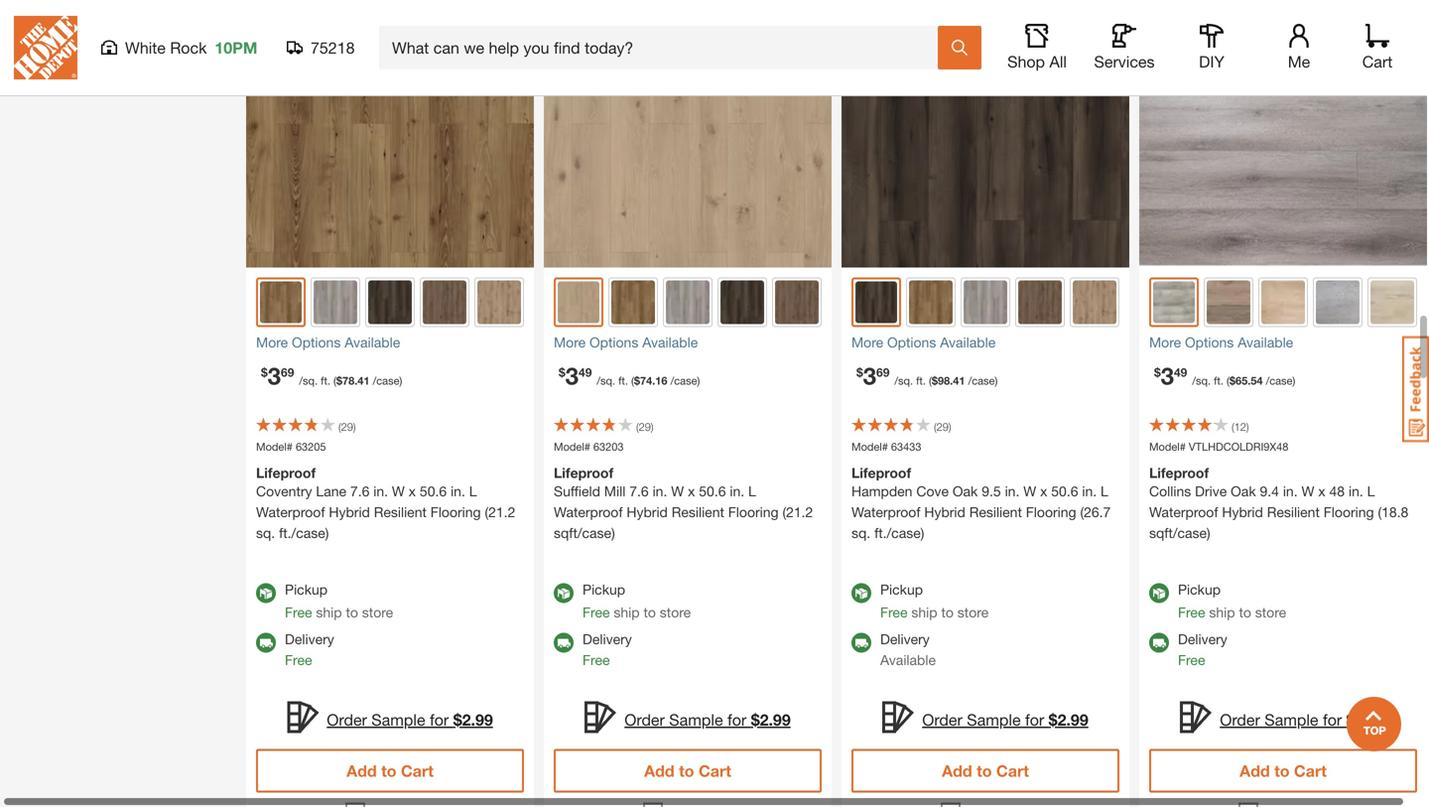 Task type: vqa. For each thing, say whether or not it's contained in the screenshot.
the 75218 BUTTON
yes



Task type: describe. For each thing, give the bounding box(es) containing it.
2 for from the left
[[728, 711, 747, 729]]

74
[[640, 374, 653, 387]]

) inside $ 3 69 /sq. ft. ( $ 98 . 41 /case )
[[995, 374, 998, 387]]

available for pickup image for 3rd add to cart button from right
[[554, 583, 574, 603]]

) down 78
[[353, 420, 356, 433]]

2 in. from the left
[[451, 483, 466, 499]]

4 in. from the left
[[730, 483, 745, 499]]

shop
[[1008, 52, 1045, 71]]

3 for lifeproof hampden cove oak 9.5 in. w x 50.6 in. l waterproof hybrid resilient flooring (26.7 sq. ft./case)
[[863, 361, 877, 390]]

more for lifeproof collins drive oak 9.4 in. w x 48 in. l waterproof hybrid resilient flooring (18.8 sqft/case)
[[1150, 334, 1182, 350]]

hybrid inside lifeproof suffield mill 7.6 in. w x 50.6 in. l waterproof hybrid resilient flooring (21.2 sqft/case)
[[627, 504, 668, 520]]

sq. inside lifeproof hampden cove oak 9.5 in. w x 50.6 in. l waterproof hybrid resilient flooring (26.7 sq. ft./case)
[[852, 525, 871, 541]]

63205
[[296, 440, 326, 453]]

delivery available
[[881, 631, 936, 668]]

all
[[1050, 52, 1067, 71]]

3 sample from the left
[[967, 711, 1021, 729]]

63433
[[891, 440, 922, 453]]

9.5
[[982, 483, 1001, 499]]

) inside $ 3 69 /sq. ft. ( $ 78 . 41 /case )
[[400, 374, 402, 387]]

more options available link for cove
[[852, 332, 1120, 353]]

3 delivery free from the left
[[1178, 631, 1228, 668]]

49 for lifeproof suffield mill 7.6 in. w x 50.6 in. l waterproof hybrid resilient flooring (21.2 sqft/case)
[[579, 365, 592, 379]]

cart for 1st add to cart button from the right
[[1295, 761, 1327, 780]]

free for 1st add to cart button from the right's available for pickup image
[[1178, 604, 1206, 621]]

/case for drive
[[1266, 374, 1293, 387]]

6 in. from the left
[[1083, 483, 1097, 499]]

white rock 10pm
[[125, 38, 258, 57]]

cart for 3rd add to cart button from right
[[699, 761, 732, 780]]

(21.2 for coventry lane 7.6 in. w x 50.6 in. l waterproof hybrid resilient flooring (21.2 sq. ft./case)
[[485, 504, 516, 520]]

0 horizontal spatial hampden cove oak image
[[721, 280, 764, 324]]

model# 63205
[[256, 440, 326, 453]]

/sq. for lifeproof coventry lane 7.6 in. w x 50.6 in. l waterproof hybrid resilient flooring (21.2 sq. ft./case)
[[299, 374, 318, 387]]

1 for from the left
[[430, 711, 449, 729]]

( inside $ 3 69 /sq. ft. ( $ 78 . 41 /case )
[[334, 374, 336, 387]]

waterproof inside lifeproof suffield mill 7.6 in. w x 50.6 in. l waterproof hybrid resilient flooring (21.2 sqft/case)
[[554, 504, 623, 520]]

4 store from the left
[[1256, 604, 1287, 621]]

lifeproof hampden cove oak 9.5 in. w x 50.6 in. l waterproof hybrid resilient flooring (26.7 sq. ft./case)
[[852, 465, 1111, 541]]

model# 63203
[[554, 440, 624, 453]]

lovington image
[[1371, 280, 1415, 324]]

50.6 for lane
[[420, 483, 447, 499]]

euclid hill oak image
[[1262, 280, 1306, 324]]

4 ship from the left
[[1210, 604, 1236, 621]]

( inside $ 3 69 /sq. ft. ( $ 98 . 41 /case )
[[929, 374, 932, 387]]

flooring inside lifeproof hampden cove oak 9.5 in. w x 50.6 in. l waterproof hybrid resilient flooring (26.7 sq. ft./case)
[[1026, 504, 1077, 520]]

3 for lifeproof collins drive oak 9.4 in. w x 48 in. l waterproof hybrid resilient flooring (18.8 sqft/case)
[[1161, 361, 1175, 390]]

coventry lane 7.6 in. w x 50.6 in. l waterproof hybrid resilient flooring (21.2 sq. ft./case) image
[[246, 0, 534, 268]]

ft. for lane
[[321, 374, 331, 387]]

1 store from the left
[[362, 604, 393, 621]]

free for available for pickup icon associated with delivery free
[[285, 604, 312, 621]]

4 add to cart from the left
[[1240, 761, 1327, 780]]

) inside $ 3 49 /sq. ft. ( $ 65 . 54 /case )
[[1293, 374, 1296, 387]]

8 in. from the left
[[1349, 483, 1364, 499]]

/case for lane
[[373, 374, 400, 387]]

1 2.99 from the left
[[462, 711, 493, 729]]

29 for lane
[[341, 420, 353, 433]]

54
[[1251, 374, 1263, 387]]

ft./case) inside lifeproof coventry lane 7.6 in. w x 50.6 in. l waterproof hybrid resilient flooring (21.2 sq. ft./case)
[[279, 525, 329, 541]]

mcnair valley oak image for lifeproof hampden cove oak 9.5 in. w x 50.6 in. l waterproof hybrid resilient flooring (26.7 sq. ft./case)
[[1073, 280, 1117, 324]]

What can we help you find today? search field
[[392, 27, 937, 69]]

4 for from the left
[[1323, 711, 1343, 729]]

coventry lane image
[[260, 281, 302, 323]]

4 add from the left
[[1240, 761, 1270, 780]]

suffield
[[554, 483, 601, 499]]

lifeproof coventry lane 7.6 in. w x 50.6 in. l waterproof hybrid resilient flooring (21.2 sq. ft./case)
[[256, 465, 516, 541]]

(26.7
[[1081, 504, 1111, 520]]

4 pickup from the left
[[1178, 581, 1221, 598]]

4 2.99 from the left
[[1356, 711, 1387, 729]]

1 pickup from the left
[[285, 581, 328, 598]]

hyde creek oak image
[[1207, 280, 1251, 324]]

collins drive oak 9.4 in. w x 48 in. l waterproof hybrid resilient flooring (18.8 sqft/case) image
[[1140, 0, 1428, 268]]

( 29 ) for cove
[[934, 420, 952, 433]]

folkston hill image for lifeproof hampden cove oak 9.5 in. w x 50.6 in. l waterproof hybrid resilient flooring (26.7 sq. ft./case)
[[1019, 280, 1062, 324]]

2 order sample for $ 2.99 from the left
[[625, 711, 791, 729]]

63203
[[594, 440, 624, 453]]

available for pickup image for delivery free
[[256, 583, 276, 603]]

garrett oak image for lifeproof suffield mill 7.6 in. w x 50.6 in. l waterproof hybrid resilient flooring (21.2 sqft/case)
[[666, 280, 710, 324]]

resilient inside lifeproof coventry lane 7.6 in. w x 50.6 in. l waterproof hybrid resilient flooring (21.2 sq. ft./case)
[[374, 504, 427, 520]]

1 in. from the left
[[374, 483, 388, 499]]

model# vtlhdcoldri9x48
[[1150, 440, 1289, 453]]

3 add to cart from the left
[[942, 761, 1029, 780]]

hybrid inside lifeproof hampden cove oak 9.5 in. w x 50.6 in. l waterproof hybrid resilient flooring (26.7 sq. ft./case)
[[925, 504, 966, 520]]

( inside $ 3 49 /sq. ft. ( $ 74 . 16 /case )
[[631, 374, 634, 387]]

resilient inside lifeproof collins drive oak 9.4 in. w x 48 in. l waterproof hybrid resilient flooring (18.8 sqft/case)
[[1268, 504, 1320, 520]]

order for 1st add to cart button from the right
[[1220, 711, 1261, 729]]

2 add from the left
[[644, 761, 675, 780]]

9.4
[[1260, 483, 1280, 499]]

3 in. from the left
[[653, 483, 668, 499]]

75218
[[311, 38, 355, 57]]

7.6 for lane
[[350, 483, 370, 499]]

29 for cove
[[937, 420, 949, 433]]

48
[[1330, 483, 1345, 499]]

41 for 7.6
[[358, 374, 370, 387]]

waterproof inside lifeproof collins drive oak 9.4 in. w x 48 in. l waterproof hybrid resilient flooring (18.8 sqft/case)
[[1150, 504, 1219, 520]]

available for cove
[[940, 334, 996, 350]]

3 order sample for $ 2.99 from the left
[[923, 711, 1089, 729]]

waterproof inside lifeproof hampden cove oak 9.5 in. w x 50.6 in. l waterproof hybrid resilient flooring (26.7 sq. ft./case)
[[852, 504, 921, 520]]

) down 98
[[949, 420, 952, 433]]

4 sample from the left
[[1265, 711, 1319, 729]]

available for pickup image for 1st add to cart button from the right
[[1150, 583, 1170, 603]]

resilient inside lifeproof suffield mill 7.6 in. w x 50.6 in. l waterproof hybrid resilient flooring (21.2 sqft/case)
[[672, 504, 725, 520]]

1 delivery free from the left
[[285, 631, 334, 668]]

69 for lifeproof coventry lane 7.6 in. w x 50.6 in. l waterproof hybrid resilient flooring (21.2 sq. ft./case)
[[281, 365, 294, 379]]

x inside lifeproof collins drive oak 9.4 in. w x 48 in. l waterproof hybrid resilient flooring (18.8 sqft/case)
[[1319, 483, 1326, 499]]

69 for lifeproof hampden cove oak 9.5 in. w x 50.6 in. l waterproof hybrid resilient flooring (26.7 sq. ft./case)
[[877, 365, 890, 379]]

more options available for mill
[[554, 334, 698, 350]]

2 sample from the left
[[669, 711, 723, 729]]

1 sample from the left
[[372, 711, 425, 729]]

1 horizontal spatial hampden cove oak image
[[856, 281, 898, 323]]

41 for oak
[[953, 374, 966, 387]]

3 store from the left
[[958, 604, 989, 621]]

2 add to cart from the left
[[644, 761, 732, 780]]

lifeproof collins drive oak 9.4 in. w x 48 in. l waterproof hybrid resilient flooring (18.8 sqft/case)
[[1150, 465, 1409, 541]]

l inside lifeproof hampden cove oak 9.5 in. w x 50.6 in. l waterproof hybrid resilient flooring (26.7 sq. ft./case)
[[1101, 483, 1109, 499]]

model# for lifeproof hampden cove oak 9.5 in. w x 50.6 in. l waterproof hybrid resilient flooring (26.7 sq. ft./case)
[[852, 440, 888, 453]]

cart for first add to cart button
[[401, 761, 434, 780]]

2 add to cart button from the left
[[554, 749, 822, 793]]

( 12 )
[[1232, 420, 1250, 433]]

2 ship from the left
[[614, 604, 640, 621]]

3 add to cart button from the left
[[852, 749, 1120, 793]]

7 in. from the left
[[1284, 483, 1298, 499]]

1 garrett oak image from the left
[[314, 280, 357, 324]]

4 order sample for $ 2.99 from the left
[[1220, 711, 1387, 729]]

2 store from the left
[[660, 604, 691, 621]]

folkston hill image
[[775, 280, 819, 324]]

/case for mill
[[671, 374, 697, 387]]

12
[[1235, 420, 1247, 433]]

w inside lifeproof hampden cove oak 9.5 in. w x 50.6 in. l waterproof hybrid resilient flooring (26.7 sq. ft./case)
[[1024, 483, 1037, 499]]

waterproof inside lifeproof coventry lane 7.6 in. w x 50.6 in. l waterproof hybrid resilient flooring (21.2 sq. ft./case)
[[256, 504, 325, 520]]

50.6 inside lifeproof hampden cove oak 9.5 in. w x 50.6 in. l waterproof hybrid resilient flooring (26.7 sq. ft./case)
[[1052, 483, 1079, 499]]

me button
[[1268, 24, 1331, 71]]

3 pickup from the left
[[881, 581, 923, 598]]

flooring inside lifeproof collins drive oak 9.4 in. w x 48 in. l waterproof hybrid resilient flooring (18.8 sqft/case)
[[1324, 504, 1375, 520]]

) inside $ 3 49 /sq. ft. ( $ 74 . 16 /case )
[[697, 374, 700, 387]]

3 2.99 from the left
[[1058, 711, 1089, 729]]

rock
[[170, 38, 207, 57]]

4 delivery from the left
[[1178, 631, 1228, 647]]

( 29 ) for lane
[[339, 420, 356, 433]]

( up vtlhdcoldri9x48
[[1232, 420, 1235, 433]]

diy button
[[1180, 24, 1244, 71]]

1 ship from the left
[[316, 604, 342, 621]]

more for lifeproof hampden cove oak 9.5 in. w x 50.6 in. l waterproof hybrid resilient flooring (26.7 sq. ft./case)
[[852, 334, 884, 350]]

boone lane oak image
[[1316, 280, 1360, 324]]

available shipping image
[[256, 633, 276, 653]]

hybrid inside lifeproof collins drive oak 9.4 in. w x 48 in. l waterproof hybrid resilient flooring (18.8 sqft/case)
[[1223, 504, 1264, 520]]

65
[[1236, 374, 1248, 387]]

98
[[938, 374, 950, 387]]

4 add to cart button from the left
[[1150, 749, 1418, 793]]

50.6 for mill
[[699, 483, 726, 499]]

more for lifeproof coventry lane 7.6 in. w x 50.6 in. l waterproof hybrid resilient flooring (21.2 sq. ft./case)
[[256, 334, 288, 350]]

29 for mill
[[639, 420, 651, 433]]

w inside lifeproof suffield mill 7.6 in. w x 50.6 in. l waterproof hybrid resilient flooring (21.2 sqft/case)
[[671, 483, 684, 499]]

more options available for drive
[[1150, 334, 1294, 350]]

3 for from the left
[[1026, 711, 1045, 729]]



Task type: locate. For each thing, give the bounding box(es) containing it.
garrett oak image for lifeproof hampden cove oak 9.5 in. w x 50.6 in. l waterproof hybrid resilient flooring (26.7 sq. ft./case)
[[964, 280, 1008, 324]]

2 delivery free from the left
[[583, 631, 632, 668]]

available shipping image for delivery available available for pickup icon
[[852, 633, 872, 653]]

hampden cove oak image
[[368, 280, 412, 324]]

shop all
[[1008, 52, 1067, 71]]

diy
[[1199, 52, 1225, 71]]

more options available link for mill
[[554, 332, 822, 353]]

69
[[281, 365, 294, 379], [877, 365, 890, 379]]

flooring inside lifeproof coventry lane 7.6 in. w x 50.6 in. l waterproof hybrid resilient flooring (21.2 sq. ft./case)
[[431, 504, 481, 520]]

oak for 9.5
[[953, 483, 978, 499]]

( inside $ 3 49 /sq. ft. ( $ 65 . 54 /case )
[[1227, 374, 1230, 387]]

$ 3 69 /sq. ft. ( $ 78 . 41 /case )
[[261, 361, 402, 390]]

more
[[256, 334, 288, 350], [554, 334, 586, 350], [852, 334, 884, 350], [1150, 334, 1182, 350]]

w inside lifeproof coventry lane 7.6 in. w x 50.6 in. l waterproof hybrid resilient flooring (21.2 sq. ft./case)
[[392, 483, 405, 499]]

cove
[[917, 483, 949, 499]]

ft. left the 74
[[619, 374, 628, 387]]

2 horizontal spatial 29
[[937, 420, 949, 433]]

available shipping image
[[554, 633, 574, 653], [852, 633, 872, 653], [1150, 633, 1170, 653]]

69 left 98
[[877, 365, 890, 379]]

0 horizontal spatial available for pickup image
[[554, 583, 574, 603]]

more up $ 3 69 /sq. ft. ( $ 98 . 41 /case )
[[852, 334, 884, 350]]

( 29 )
[[339, 420, 356, 433], [636, 420, 654, 433], [934, 420, 952, 433]]

1 3 from the left
[[268, 361, 281, 390]]

model# left 63203
[[554, 440, 591, 453]]

lifeproof suffield mill 7.6 in. w x 50.6 in. l waterproof hybrid resilient flooring (21.2 sqft/case)
[[554, 465, 813, 541]]

ft.
[[321, 374, 331, 387], [619, 374, 628, 387], [917, 374, 926, 387], [1214, 374, 1224, 387]]

5 in. from the left
[[1005, 483, 1020, 499]]

(21.2
[[485, 504, 516, 520], [783, 504, 813, 520]]

hampden cove oak 9.5 in. w x 50.6 in. l waterproof hybrid resilient flooring (26.7 sq. ft./case) image
[[842, 0, 1130, 268]]

1 horizontal spatial available shipping image
[[852, 633, 872, 653]]

coventry lane image up $ 3 69 /sq. ft. ( $ 98 . 41 /case )
[[909, 280, 953, 324]]

oak
[[953, 483, 978, 499], [1231, 483, 1257, 499]]

w right mill
[[671, 483, 684, 499]]

waterproof down "hampden"
[[852, 504, 921, 520]]

sqft/case) inside lifeproof suffield mill 7.6 in. w x 50.6 in. l waterproof hybrid resilient flooring (21.2 sqft/case)
[[554, 525, 615, 541]]

1 delivery from the left
[[285, 631, 334, 647]]

3 /case from the left
[[969, 374, 995, 387]]

2 . from the left
[[653, 374, 656, 387]]

0 horizontal spatial ft./case)
[[279, 525, 329, 541]]

garrett oak image
[[314, 280, 357, 324], [666, 280, 710, 324], [964, 280, 1008, 324]]

1 order sample for $ 2.99 from the left
[[327, 711, 493, 729]]

/sq.
[[299, 374, 318, 387], [597, 374, 616, 387], [895, 374, 914, 387], [1193, 374, 1211, 387]]

/sq. for lifeproof suffield mill 7.6 in. w x 50.6 in. l waterproof hybrid resilient flooring (21.2 sqft/case)
[[597, 374, 616, 387]]

. inside $ 3 69 /sq. ft. ( $ 78 . 41 /case )
[[355, 374, 358, 387]]

services button
[[1093, 24, 1157, 71]]

2 horizontal spatial available shipping image
[[1150, 633, 1170, 653]]

shop all button
[[1006, 24, 1069, 71]]

1 order from the left
[[327, 711, 367, 729]]

1 ( 29 ) from the left
[[339, 420, 356, 433]]

model# for lifeproof coventry lane 7.6 in. w x 50.6 in. l waterproof hybrid resilient flooring (21.2 sq. ft./case)
[[256, 440, 293, 453]]

x left 48
[[1319, 483, 1326, 499]]

2 available for pickup image from the left
[[852, 583, 872, 603]]

available for mill
[[643, 334, 698, 350]]

oak left 9.5
[[953, 483, 978, 499]]

29 down 98
[[937, 420, 949, 433]]

sqft/case) down 'collins'
[[1150, 525, 1211, 541]]

1 w from the left
[[392, 483, 405, 499]]

3
[[268, 361, 281, 390], [566, 361, 579, 390], [863, 361, 877, 390], [1161, 361, 1175, 390]]

49 inside $ 3 49 /sq. ft. ( $ 74 . 16 /case )
[[579, 365, 592, 379]]

lifeproof up 'collins'
[[1150, 465, 1209, 481]]

add to cart
[[347, 761, 434, 780], [644, 761, 732, 780], [942, 761, 1029, 780], [1240, 761, 1327, 780]]

free for delivery available available for pickup icon
[[881, 604, 908, 621]]

suffield mill 7.6 in. w x 50.6 in. l waterproof hybrid resilient flooring (21.2 sqft/case) image
[[544, 0, 832, 268]]

1 horizontal spatial garrett oak image
[[666, 280, 710, 324]]

more options available link down hampden cove oak icon on the left of the page
[[256, 332, 524, 353]]

4 more from the left
[[1150, 334, 1182, 350]]

0 horizontal spatial garrett oak image
[[314, 280, 357, 324]]

3 l from the left
[[1101, 483, 1109, 499]]

options up $ 3 69 /sq. ft. ( $ 98 . 41 /case )
[[888, 334, 937, 350]]

flooring inside lifeproof suffield mill 7.6 in. w x 50.6 in. l waterproof hybrid resilient flooring (21.2 sqft/case)
[[729, 504, 779, 520]]

2 more options available from the left
[[554, 334, 698, 350]]

pickup free ship to store for available for pickup icon associated with delivery free
[[285, 581, 393, 621]]

hampden
[[852, 483, 913, 499]]

ft. inside $ 3 69 /sq. ft. ( $ 78 . 41 /case )
[[321, 374, 331, 387]]

1 horizontal spatial mcnair valley oak image
[[1073, 280, 1117, 324]]

4 ft. from the left
[[1214, 374, 1224, 387]]

1 49 from the left
[[579, 365, 592, 379]]

( down $ 3 69 /sq. ft. ( $ 78 . 41 /case ) at the top of the page
[[339, 420, 341, 433]]

options for lifeproof suffield mill 7.6 in. w x 50.6 in. l waterproof hybrid resilient flooring (21.2 sqft/case)
[[590, 334, 639, 350]]

3 up model# 63205
[[268, 361, 281, 390]]

0 horizontal spatial 41
[[358, 374, 370, 387]]

( 29 ) for mill
[[636, 420, 654, 433]]

sq. inside lifeproof coventry lane 7.6 in. w x 50.6 in. l waterproof hybrid resilient flooring (21.2 sq. ft./case)
[[256, 525, 275, 541]]

(21.2 for suffield mill 7.6 in. w x 50.6 in. l waterproof hybrid resilient flooring (21.2 sqft/case)
[[783, 504, 813, 520]]

me
[[1288, 52, 1311, 71]]

sq. down coventry
[[256, 525, 275, 541]]

free for available shipping image
[[285, 652, 312, 668]]

(21.2 inside lifeproof suffield mill 7.6 in. w x 50.6 in. l waterproof hybrid resilient flooring (21.2 sqft/case)
[[783, 504, 813, 520]]

lifeproof inside lifeproof collins drive oak 9.4 in. w x 48 in. l waterproof hybrid resilient flooring (18.8 sqft/case)
[[1150, 465, 1209, 481]]

hampden cove oak image
[[721, 280, 764, 324], [856, 281, 898, 323]]

1 horizontal spatial 50.6
[[699, 483, 726, 499]]

( 29 ) down 98
[[934, 420, 952, 433]]

2 ( 29 ) from the left
[[636, 420, 654, 433]]

49 for lifeproof collins drive oak 9.4 in. w x 48 in. l waterproof hybrid resilient flooring (18.8 sqft/case)
[[1175, 365, 1188, 379]]

0 horizontal spatial sq.
[[256, 525, 275, 541]]

available
[[345, 334, 400, 350], [643, 334, 698, 350], [940, 334, 996, 350], [1238, 334, 1294, 350], [881, 652, 936, 668]]

3 delivery from the left
[[881, 631, 930, 647]]

2 more options available link from the left
[[554, 332, 822, 353]]

collins
[[1150, 483, 1192, 499]]

x right lane
[[409, 483, 416, 499]]

more down collins drive "icon"
[[1150, 334, 1182, 350]]

4 more options available link from the left
[[1150, 332, 1418, 353]]

4 options from the left
[[1185, 334, 1234, 350]]

options for lifeproof hampden cove oak 9.5 in. w x 50.6 in. l waterproof hybrid resilient flooring (26.7 sq. ft./case)
[[888, 334, 937, 350]]

suffield mill image
[[558, 281, 600, 323]]

49 left the 74
[[579, 365, 592, 379]]

3 add from the left
[[942, 761, 973, 780]]

0 horizontal spatial ( 29 )
[[339, 420, 356, 433]]

69 left 78
[[281, 365, 294, 379]]

x right mill
[[688, 483, 695, 499]]

1 horizontal spatial 7.6
[[630, 483, 649, 499]]

3 ship from the left
[[912, 604, 938, 621]]

50.6 inside lifeproof coventry lane 7.6 in. w x 50.6 in. l waterproof hybrid resilient flooring (21.2 sq. ft./case)
[[420, 483, 447, 499]]

1 model# from the left
[[256, 440, 293, 453]]

1 7.6 from the left
[[350, 483, 370, 499]]

lifeproof up suffield
[[554, 465, 614, 481]]

lifeproof for suffield
[[554, 465, 614, 481]]

2 2.99 from the left
[[760, 711, 791, 729]]

3 resilient from the left
[[970, 504, 1023, 520]]

3 more from the left
[[852, 334, 884, 350]]

lane
[[316, 483, 347, 499]]

1 pickup free ship to store from the left
[[285, 581, 393, 621]]

ft. inside $ 3 69 /sq. ft. ( $ 98 . 41 /case )
[[917, 374, 926, 387]]

29 down the 74
[[639, 420, 651, 433]]

41 inside $ 3 69 /sq. ft. ( $ 98 . 41 /case )
[[953, 374, 966, 387]]

/sq. inside $ 3 69 /sq. ft. ( $ 78 . 41 /case )
[[299, 374, 318, 387]]

3 up model# 63433
[[863, 361, 877, 390]]

more for lifeproof suffield mill 7.6 in. w x 50.6 in. l waterproof hybrid resilient flooring (21.2 sqft/case)
[[554, 334, 586, 350]]

. inside $ 3 69 /sq. ft. ( $ 98 . 41 /case )
[[950, 374, 953, 387]]

order
[[327, 711, 367, 729], [625, 711, 665, 729], [923, 711, 963, 729], [1220, 711, 1261, 729]]

oak for 9.4
[[1231, 483, 1257, 499]]

$ 3 49 /sq. ft. ( $ 65 . 54 /case )
[[1155, 361, 1296, 390]]

3 x from the left
[[1041, 483, 1048, 499]]

/sq. left 65
[[1193, 374, 1211, 387]]

cart for 2nd add to cart button from the right
[[997, 761, 1029, 780]]

1 more from the left
[[256, 334, 288, 350]]

1 horizontal spatial available for pickup image
[[852, 583, 872, 603]]

add to cart button
[[256, 749, 524, 793], [554, 749, 822, 793], [852, 749, 1120, 793], [1150, 749, 1418, 793]]

order for 3rd add to cart button from right
[[625, 711, 665, 729]]

7.6
[[350, 483, 370, 499], [630, 483, 649, 499]]

16
[[656, 374, 668, 387]]

lifeproof
[[256, 465, 316, 481], [554, 465, 614, 481], [852, 465, 912, 481], [1150, 465, 1209, 481]]

1 horizontal spatial oak
[[1231, 483, 1257, 499]]

coventry lane image
[[612, 280, 655, 324], [909, 280, 953, 324]]

/case inside $ 3 69 /sq. ft. ( $ 98 . 41 /case )
[[969, 374, 995, 387]]

more options available link down euclid hill oak image
[[1150, 332, 1418, 353]]

mill
[[604, 483, 626, 499]]

49
[[579, 365, 592, 379], [1175, 365, 1188, 379]]

more options available for lane
[[256, 334, 400, 350]]

( 29 ) down 78
[[339, 420, 356, 433]]

0 horizontal spatial sqft/case)
[[554, 525, 615, 541]]

/sq. for lifeproof collins drive oak 9.4 in. w x 48 in. l waterproof hybrid resilient flooring (18.8 sqft/case)
[[1193, 374, 1211, 387]]

50.6
[[420, 483, 447, 499], [699, 483, 726, 499], [1052, 483, 1079, 499]]

/case right 16
[[671, 374, 697, 387]]

(21.2 inside lifeproof coventry lane 7.6 in. w x 50.6 in. l waterproof hybrid resilient flooring (21.2 sq. ft./case)
[[485, 504, 516, 520]]

lifeproof for collins
[[1150, 465, 1209, 481]]

50.6 inside lifeproof suffield mill 7.6 in. w x 50.6 in. l waterproof hybrid resilient flooring (21.2 sqft/case)
[[699, 483, 726, 499]]

0 horizontal spatial mcnair valley oak image
[[478, 280, 521, 324]]

2 l from the left
[[749, 483, 756, 499]]

coventry
[[256, 483, 312, 499]]

0 horizontal spatial 50.6
[[420, 483, 447, 499]]

( left the 74
[[631, 374, 634, 387]]

69 inside $ 3 69 /sq. ft. ( $ 78 . 41 /case )
[[281, 365, 294, 379]]

29 down 78
[[341, 420, 353, 433]]

1 add to cart button from the left
[[256, 749, 524, 793]]

/case inside $ 3 49 /sq. ft. ( $ 74 . 16 /case )
[[671, 374, 697, 387]]

order for 2nd add to cart button from the right
[[923, 711, 963, 729]]

in.
[[374, 483, 388, 499], [451, 483, 466, 499], [653, 483, 668, 499], [730, 483, 745, 499], [1005, 483, 1020, 499], [1083, 483, 1097, 499], [1284, 483, 1298, 499], [1349, 483, 1364, 499]]

cart link
[[1356, 24, 1400, 71]]

cart
[[1363, 52, 1393, 71], [401, 761, 434, 780], [699, 761, 732, 780], [997, 761, 1029, 780], [1295, 761, 1327, 780]]

2 /sq. from the left
[[597, 374, 616, 387]]

model#
[[256, 440, 293, 453], [554, 440, 591, 453], [852, 440, 888, 453], [1150, 440, 1186, 453]]

1 horizontal spatial sqft/case)
[[1150, 525, 1211, 541]]

sqft/case)
[[554, 525, 615, 541], [1150, 525, 1211, 541]]

resilient
[[374, 504, 427, 520], [672, 504, 725, 520], [970, 504, 1023, 520], [1268, 504, 1320, 520]]

waterproof down coventry
[[256, 504, 325, 520]]

2 available for pickup image from the left
[[1150, 583, 1170, 603]]

2 69 from the left
[[877, 365, 890, 379]]

w left 48
[[1302, 483, 1315, 499]]

mcnair valley oak image left suffield mill image
[[478, 280, 521, 324]]

$
[[261, 365, 268, 379], [559, 365, 566, 379], [857, 365, 863, 379], [1155, 365, 1161, 379], [336, 374, 343, 387], [634, 374, 640, 387], [932, 374, 938, 387], [1230, 374, 1236, 387], [453, 711, 462, 729], [751, 711, 760, 729], [1049, 711, 1058, 729], [1347, 711, 1356, 729]]

feedback link image
[[1403, 336, 1430, 443]]

49 left 65
[[1175, 365, 1188, 379]]

lifeproof for hampden
[[852, 465, 912, 481]]

hybrid inside lifeproof coventry lane 7.6 in. w x 50.6 in. l waterproof hybrid resilient flooring (21.2 sq. ft./case)
[[329, 504, 370, 520]]

$ 3 69 /sq. ft. ( $ 98 . 41 /case )
[[857, 361, 998, 390]]

3 lifeproof from the left
[[852, 465, 912, 481]]

0 horizontal spatial available for pickup image
[[256, 583, 276, 603]]

w inside lifeproof collins drive oak 9.4 in. w x 48 in. l waterproof hybrid resilient flooring (18.8 sqft/case)
[[1302, 483, 1315, 499]]

3 order from the left
[[923, 711, 963, 729]]

/sq. inside $ 3 69 /sq. ft. ( $ 98 . 41 /case )
[[895, 374, 914, 387]]

x inside lifeproof suffield mill 7.6 in. w x 50.6 in. l waterproof hybrid resilient flooring (21.2 sqft/case)
[[688, 483, 695, 499]]

. for drive
[[1248, 374, 1251, 387]]

1 oak from the left
[[953, 483, 978, 499]]

mcnair valley oak image
[[478, 280, 521, 324], [1073, 280, 1117, 324]]

ft./case) down coventry
[[279, 525, 329, 541]]

options up $ 3 49 /sq. ft. ( $ 74 . 16 /case )
[[590, 334, 639, 350]]

mcnair valley oak image left collins drive "icon"
[[1073, 280, 1117, 324]]

)
[[400, 374, 402, 387], [697, 374, 700, 387], [995, 374, 998, 387], [1293, 374, 1296, 387], [353, 420, 356, 433], [651, 420, 654, 433], [949, 420, 952, 433], [1247, 420, 1250, 433]]

garrett oak image up $ 3 69 /sq. ft. ( $ 98 . 41 /case )
[[964, 280, 1008, 324]]

( 29 ) down the 74
[[636, 420, 654, 433]]

2 oak from the left
[[1231, 483, 1257, 499]]

l
[[469, 483, 477, 499], [749, 483, 756, 499], [1101, 483, 1109, 499], [1368, 483, 1375, 499]]

1 . from the left
[[355, 374, 358, 387]]

model# left 63205
[[256, 440, 293, 453]]

ft. inside $ 3 49 /sq. ft. ( $ 65 . 54 /case )
[[1214, 374, 1224, 387]]

pickup free ship to store
[[285, 581, 393, 621], [583, 581, 691, 621], [881, 581, 989, 621], [1178, 581, 1287, 621]]

hampden cove oak image left folkston hill image
[[721, 280, 764, 324]]

) right 16
[[697, 374, 700, 387]]

1 /case from the left
[[373, 374, 400, 387]]

store
[[362, 604, 393, 621], [660, 604, 691, 621], [958, 604, 989, 621], [1256, 604, 1287, 621]]

49 inside $ 3 49 /sq. ft. ( $ 65 . 54 /case )
[[1175, 365, 1188, 379]]

3 more options available from the left
[[852, 334, 996, 350]]

lifeproof for coventry
[[256, 465, 316, 481]]

1 resilient from the left
[[374, 504, 427, 520]]

ft. for mill
[[619, 374, 628, 387]]

1 horizontal spatial sq.
[[852, 525, 871, 541]]

ft. left 78
[[321, 374, 331, 387]]

waterproof down 'collins'
[[1150, 504, 1219, 520]]

3 for lifeproof suffield mill 7.6 in. w x 50.6 in. l waterproof hybrid resilient flooring (21.2 sqft/case)
[[566, 361, 579, 390]]

1 horizontal spatial folkston hill image
[[1019, 280, 1062, 324]]

coventry lane image for lifeproof hampden cove oak 9.5 in. w x 50.6 in. l waterproof hybrid resilient flooring (26.7 sq. ft./case)
[[909, 280, 953, 324]]

2 resilient from the left
[[672, 504, 725, 520]]

/sq. left 98
[[895, 374, 914, 387]]

/sq. for lifeproof hampden cove oak 9.5 in. w x 50.6 in. l waterproof hybrid resilient flooring (26.7 sq. ft./case)
[[895, 374, 914, 387]]

.
[[355, 374, 358, 387], [653, 374, 656, 387], [950, 374, 953, 387], [1248, 374, 1251, 387]]

2 (21.2 from the left
[[783, 504, 813, 520]]

white
[[125, 38, 166, 57]]

ft. for drive
[[1214, 374, 1224, 387]]

) down the 74
[[651, 420, 654, 433]]

0 horizontal spatial folkston hill image
[[423, 280, 467, 324]]

folkston hill image for lifeproof coventry lane 7.6 in. w x 50.6 in. l waterproof hybrid resilient flooring (21.2 sq. ft./case)
[[423, 280, 467, 324]]

3 for lifeproof coventry lane 7.6 in. w x 50.6 in. l waterproof hybrid resilient flooring (21.2 sq. ft./case)
[[268, 361, 281, 390]]

1 horizontal spatial 69
[[877, 365, 890, 379]]

0 horizontal spatial available shipping image
[[554, 633, 574, 653]]

the home depot logo image
[[14, 16, 77, 79]]

2 41 from the left
[[953, 374, 966, 387]]

waterproof down suffield
[[554, 504, 623, 520]]

ft./case) inside lifeproof hampden cove oak 9.5 in. w x 50.6 in. l waterproof hybrid resilient flooring (26.7 sq. ft./case)
[[875, 525, 925, 541]]

options
[[292, 334, 341, 350], [590, 334, 639, 350], [888, 334, 937, 350], [1185, 334, 1234, 350]]

1 ft. from the left
[[321, 374, 331, 387]]

1 add to cart from the left
[[347, 761, 434, 780]]

2 options from the left
[[590, 334, 639, 350]]

7.6 for mill
[[630, 483, 649, 499]]

/case for cove
[[969, 374, 995, 387]]

available for pickup image
[[554, 583, 574, 603], [1150, 583, 1170, 603]]

w
[[392, 483, 405, 499], [671, 483, 684, 499], [1024, 483, 1037, 499], [1302, 483, 1315, 499]]

model# up 'collins'
[[1150, 440, 1186, 453]]

2 horizontal spatial garrett oak image
[[964, 280, 1008, 324]]

more options available link up 16
[[554, 332, 822, 353]]

2 sqft/case) from the left
[[1150, 525, 1211, 541]]

pickup free ship to store for 3rd add to cart button from right's available for pickup image
[[583, 581, 691, 621]]

available for pickup image
[[256, 583, 276, 603], [852, 583, 872, 603]]

) right 54
[[1293, 374, 1296, 387]]

. inside $ 3 49 /sq. ft. ( $ 74 . 16 /case )
[[653, 374, 656, 387]]

/case inside $ 3 49 /sq. ft. ( $ 65 . 54 /case )
[[1266, 374, 1293, 387]]

oak left 9.4 at the right bottom of the page
[[1231, 483, 1257, 499]]

vtlhdcoldri9x48
[[1189, 440, 1289, 453]]

mcnair valley oak image for lifeproof coventry lane 7.6 in. w x 50.6 in. l waterproof hybrid resilient flooring (21.2 sq. ft./case)
[[478, 280, 521, 324]]

lifeproof up coventry
[[256, 465, 316, 481]]

options for lifeproof coventry lane 7.6 in. w x 50.6 in. l waterproof hybrid resilient flooring (21.2 sq. ft./case)
[[292, 334, 341, 350]]

41
[[358, 374, 370, 387], [953, 374, 966, 387]]

1 horizontal spatial coventry lane image
[[909, 280, 953, 324]]

/case right 54
[[1266, 374, 1293, 387]]

ft. left 65
[[1214, 374, 1224, 387]]

pickup free ship to store for 1st add to cart button from the right's available for pickup image
[[1178, 581, 1287, 621]]

available for lane
[[345, 334, 400, 350]]

1 hybrid from the left
[[329, 504, 370, 520]]

. inside $ 3 49 /sq. ft. ( $ 65 . 54 /case )
[[1248, 374, 1251, 387]]

3 model# from the left
[[852, 440, 888, 453]]

41 right 78
[[358, 374, 370, 387]]

more options available link for drive
[[1150, 332, 1418, 353]]

options for lifeproof collins drive oak 9.4 in. w x 48 in. l waterproof hybrid resilient flooring (18.8 sqft/case)
[[1185, 334, 1234, 350]]

( down $ 3 49 /sq. ft. ( $ 74 . 16 /case )
[[636, 420, 639, 433]]

1 available shipping image from the left
[[554, 633, 574, 653]]

model# left 63433 at the bottom of page
[[852, 440, 888, 453]]

sqft/case) down suffield
[[554, 525, 615, 541]]

2 delivery from the left
[[583, 631, 632, 647]]

. for lane
[[355, 374, 358, 387]]

more down suffield mill image
[[554, 334, 586, 350]]

3 down collins drive "icon"
[[1161, 361, 1175, 390]]

w right lane
[[392, 483, 405, 499]]

/case right 78
[[373, 374, 400, 387]]

hybrid
[[329, 504, 370, 520], [627, 504, 668, 520], [925, 504, 966, 520], [1223, 504, 1264, 520]]

ft./case) down "hampden"
[[875, 525, 925, 541]]

2 horizontal spatial 50.6
[[1052, 483, 1079, 499]]

2.99
[[462, 711, 493, 729], [760, 711, 791, 729], [1058, 711, 1089, 729], [1356, 711, 1387, 729]]

2 horizontal spatial ( 29 )
[[934, 420, 952, 433]]

folkston hill image
[[423, 280, 467, 324], [1019, 280, 1062, 324]]

4 resilient from the left
[[1268, 504, 1320, 520]]

0 horizontal spatial 49
[[579, 365, 592, 379]]

) up vtlhdcoldri9x48
[[1247, 420, 1250, 433]]

more options available up $ 3 69 /sq. ft. ( $ 78 . 41 /case ) at the top of the page
[[256, 334, 400, 350]]

2 29 from the left
[[639, 420, 651, 433]]

free for 3rd add to cart button from right's available for pickup image
[[583, 604, 610, 621]]

more options available up $ 3 69 /sq. ft. ( $ 98 . 41 /case )
[[852, 334, 996, 350]]

. for mill
[[653, 374, 656, 387]]

for
[[430, 711, 449, 729], [728, 711, 747, 729], [1026, 711, 1045, 729], [1323, 711, 1343, 729]]

ship
[[316, 604, 342, 621], [614, 604, 640, 621], [912, 604, 938, 621], [1210, 604, 1236, 621]]

x right 9.5
[[1041, 483, 1048, 499]]

0 horizontal spatial (21.2
[[485, 504, 516, 520]]

l inside lifeproof coventry lane 7.6 in. w x 50.6 in. l waterproof hybrid resilient flooring (21.2 sq. ft./case)
[[469, 483, 477, 499]]

available shipping image for 3rd add to cart button from right's available for pickup image
[[554, 633, 574, 653]]

/case right 98
[[969, 374, 995, 387]]

7.6 right mill
[[630, 483, 649, 499]]

4 flooring from the left
[[1324, 504, 1375, 520]]

available for pickup image for delivery available
[[852, 583, 872, 603]]

lifeproof up "hampden"
[[852, 465, 912, 481]]

41 right 98
[[953, 374, 966, 387]]

x inside lifeproof hampden cove oak 9.5 in. w x 50.6 in. l waterproof hybrid resilient flooring (26.7 sq. ft./case)
[[1041, 483, 1048, 499]]

4 lifeproof from the left
[[1150, 465, 1209, 481]]

l inside lifeproof collins drive oak 9.4 in. w x 48 in. l waterproof hybrid resilient flooring (18.8 sqft/case)
[[1368, 483, 1375, 499]]

oak inside lifeproof collins drive oak 9.4 in. w x 48 in. l waterproof hybrid resilient flooring (18.8 sqft/case)
[[1231, 483, 1257, 499]]

1 horizontal spatial delivery free
[[583, 631, 632, 668]]

sample
[[372, 711, 425, 729], [669, 711, 723, 729], [967, 711, 1021, 729], [1265, 711, 1319, 729]]

pickup free ship to store for delivery available available for pickup icon
[[881, 581, 989, 621]]

sqft/case) inside lifeproof collins drive oak 9.4 in. w x 48 in. l waterproof hybrid resilient flooring (18.8 sqft/case)
[[1150, 525, 1211, 541]]

2 waterproof from the left
[[554, 504, 623, 520]]

collins drive image
[[1154, 281, 1195, 323]]

1 horizontal spatial ( 29 )
[[636, 420, 654, 433]]

x inside lifeproof coventry lane 7.6 in. w x 50.6 in. l waterproof hybrid resilient flooring (21.2 sq. ft./case)
[[409, 483, 416, 499]]

sq. down "hampden"
[[852, 525, 871, 541]]

( left 78
[[334, 374, 336, 387]]

garrett oak image right coventry lane image
[[314, 280, 357, 324]]

1 add from the left
[[347, 761, 377, 780]]

more options available
[[256, 334, 400, 350], [554, 334, 698, 350], [852, 334, 996, 350], [1150, 334, 1294, 350]]

. for cove
[[950, 374, 953, 387]]

41 inside $ 3 69 /sq. ft. ( $ 78 . 41 /case )
[[358, 374, 370, 387]]

to
[[346, 604, 358, 621], [644, 604, 656, 621], [942, 604, 954, 621], [1239, 604, 1252, 621], [381, 761, 397, 780], [679, 761, 694, 780], [977, 761, 992, 780], [1275, 761, 1290, 780]]

0 horizontal spatial 69
[[281, 365, 294, 379]]

coventry lane image right suffield mill image
[[612, 280, 655, 324]]

$ 3 49 /sq. ft. ( $ 74 . 16 /case )
[[559, 361, 700, 390]]

available for drive
[[1238, 334, 1294, 350]]

coventry lane image for lifeproof suffield mill 7.6 in. w x 50.6 in. l waterproof hybrid resilient flooring (21.2 sqft/case)
[[612, 280, 655, 324]]

1 lifeproof from the left
[[256, 465, 316, 481]]

7.6 right lane
[[350, 483, 370, 499]]

0 horizontal spatial coventry lane image
[[612, 280, 655, 324]]

more options available link
[[256, 332, 524, 353], [554, 332, 822, 353], [852, 332, 1120, 353], [1150, 332, 1418, 353]]

2 pickup from the left
[[583, 581, 626, 598]]

( down $ 3 69 /sq. ft. ( $ 98 . 41 /case )
[[934, 420, 937, 433]]

/case inside $ 3 69 /sq. ft. ( $ 78 . 41 /case )
[[373, 374, 400, 387]]

0 horizontal spatial 7.6
[[350, 483, 370, 499]]

1 horizontal spatial 41
[[953, 374, 966, 387]]

flooring
[[431, 504, 481, 520], [729, 504, 779, 520], [1026, 504, 1077, 520], [1324, 504, 1375, 520]]

(
[[334, 374, 336, 387], [631, 374, 634, 387], [929, 374, 932, 387], [1227, 374, 1230, 387], [339, 420, 341, 433], [636, 420, 639, 433], [934, 420, 937, 433], [1232, 420, 1235, 433]]

3 garrett oak image from the left
[[964, 280, 1008, 324]]

( left 65
[[1227, 374, 1230, 387]]

w right 9.5
[[1024, 483, 1037, 499]]

1 horizontal spatial (21.2
[[783, 504, 813, 520]]

/sq. left the 74
[[597, 374, 616, 387]]

3 available shipping image from the left
[[1150, 633, 1170, 653]]

10pm
[[215, 38, 258, 57]]

ft. for cove
[[917, 374, 926, 387]]

3 up model# 63203
[[566, 361, 579, 390]]

(18.8
[[1379, 504, 1409, 520]]

1 horizontal spatial available for pickup image
[[1150, 583, 1170, 603]]

more options available up $ 3 49 /sq. ft. ( $ 74 . 16 /case )
[[554, 334, 698, 350]]

ft./case)
[[279, 525, 329, 541], [875, 525, 925, 541]]

2 49 from the left
[[1175, 365, 1188, 379]]

model# 63433
[[852, 440, 922, 453]]

75218 button
[[287, 38, 355, 58]]

l inside lifeproof suffield mill 7.6 in. w x 50.6 in. l waterproof hybrid resilient flooring (21.2 sqft/case)
[[749, 483, 756, 499]]

options up $ 3 69 /sq. ft. ( $ 78 . 41 /case ) at the top of the page
[[292, 334, 341, 350]]

lifeproof inside lifeproof hampden cove oak 9.5 in. w x 50.6 in. l waterproof hybrid resilient flooring (26.7 sq. ft./case)
[[852, 465, 912, 481]]

/sq. left 78
[[299, 374, 318, 387]]

1 41 from the left
[[358, 374, 370, 387]]

1 horizontal spatial 49
[[1175, 365, 1188, 379]]

pickup
[[285, 581, 328, 598], [583, 581, 626, 598], [881, 581, 923, 598], [1178, 581, 1221, 598]]

4 pickup free ship to store from the left
[[1178, 581, 1287, 621]]

1 sqft/case) from the left
[[554, 525, 615, 541]]

/sq. inside $ 3 49 /sq. ft. ( $ 65 . 54 /case )
[[1193, 374, 1211, 387]]

2 horizontal spatial delivery free
[[1178, 631, 1228, 668]]

1 50.6 from the left
[[420, 483, 447, 499]]

/sq. inside $ 3 49 /sq. ft. ( $ 74 . 16 /case )
[[597, 374, 616, 387]]

69 inside $ 3 69 /sq. ft. ( $ 98 . 41 /case )
[[877, 365, 890, 379]]

more down coventry lane image
[[256, 334, 288, 350]]

resilient inside lifeproof hampden cove oak 9.5 in. w x 50.6 in. l waterproof hybrid resilient flooring (26.7 sq. ft./case)
[[970, 504, 1023, 520]]

2 50.6 from the left
[[699, 483, 726, 499]]

order for first add to cart button
[[327, 711, 367, 729]]

model# for lifeproof collins drive oak 9.4 in. w x 48 in. l waterproof hybrid resilient flooring (18.8 sqft/case)
[[1150, 440, 1186, 453]]

( left 98
[[929, 374, 932, 387]]

more options available up $ 3 49 /sq. ft. ( $ 65 . 54 /case )
[[1150, 334, 1294, 350]]

services
[[1095, 52, 1155, 71]]

available shipping image for 1st add to cart button from the right's available for pickup image
[[1150, 633, 1170, 653]]

3 w from the left
[[1024, 483, 1037, 499]]

1 ft./case) from the left
[[279, 525, 329, 541]]

) right 78
[[400, 374, 402, 387]]

ft. inside $ 3 49 /sq. ft. ( $ 74 . 16 /case )
[[619, 374, 628, 387]]

4 order from the left
[[1220, 711, 1261, 729]]

options up $ 3 49 /sq. ft. ( $ 65 . 54 /case )
[[1185, 334, 1234, 350]]

delivery
[[285, 631, 334, 647], [583, 631, 632, 647], [881, 631, 930, 647], [1178, 631, 1228, 647]]

more options available link up 98
[[852, 332, 1120, 353]]

4 3 from the left
[[1161, 361, 1175, 390]]

2 x from the left
[[688, 483, 695, 499]]

free
[[285, 604, 312, 621], [583, 604, 610, 621], [881, 604, 908, 621], [1178, 604, 1206, 621], [285, 652, 312, 668], [583, 652, 610, 668], [1178, 652, 1206, 668]]

garrett oak image up 16
[[666, 280, 710, 324]]

0 horizontal spatial delivery free
[[285, 631, 334, 668]]

hampden cove oak image right folkston hill image
[[856, 281, 898, 323]]

0 horizontal spatial 29
[[341, 420, 353, 433]]

delivery inside delivery available
[[881, 631, 930, 647]]

lifeproof inside lifeproof suffield mill 7.6 in. w x 50.6 in. l waterproof hybrid resilient flooring (21.2 sqft/case)
[[554, 465, 614, 481]]

) right 98
[[995, 374, 998, 387]]

oak inside lifeproof hampden cove oak 9.5 in. w x 50.6 in. l waterproof hybrid resilient flooring (26.7 sq. ft./case)
[[953, 483, 978, 499]]

model# for lifeproof suffield mill 7.6 in. w x 50.6 in. l waterproof hybrid resilient flooring (21.2 sqft/case)
[[554, 440, 591, 453]]

2 ft./case) from the left
[[875, 525, 925, 541]]

more options available for cove
[[852, 334, 996, 350]]

29
[[341, 420, 353, 433], [639, 420, 651, 433], [937, 420, 949, 433]]

1 horizontal spatial 29
[[639, 420, 651, 433]]

78
[[343, 374, 355, 387]]

7.6 inside lifeproof coventry lane 7.6 in. w x 50.6 in. l waterproof hybrid resilient flooring (21.2 sq. ft./case)
[[350, 483, 370, 499]]

4 more options available from the left
[[1150, 334, 1294, 350]]

lifeproof inside lifeproof coventry lane 7.6 in. w x 50.6 in. l waterproof hybrid resilient flooring (21.2 sq. ft./case)
[[256, 465, 316, 481]]

drive
[[1195, 483, 1227, 499]]

1 horizontal spatial ft./case)
[[875, 525, 925, 541]]

7.6 inside lifeproof suffield mill 7.6 in. w x 50.6 in. l waterproof hybrid resilient flooring (21.2 sqft/case)
[[630, 483, 649, 499]]

/case
[[373, 374, 400, 387], [671, 374, 697, 387], [969, 374, 995, 387], [1266, 374, 1293, 387]]

ft. left 98
[[917, 374, 926, 387]]

1 waterproof from the left
[[256, 504, 325, 520]]

0 horizontal spatial oak
[[953, 483, 978, 499]]

more options available link for lane
[[256, 332, 524, 353]]

2 garrett oak image from the left
[[666, 280, 710, 324]]

sq.
[[256, 525, 275, 541], [852, 525, 871, 541]]



